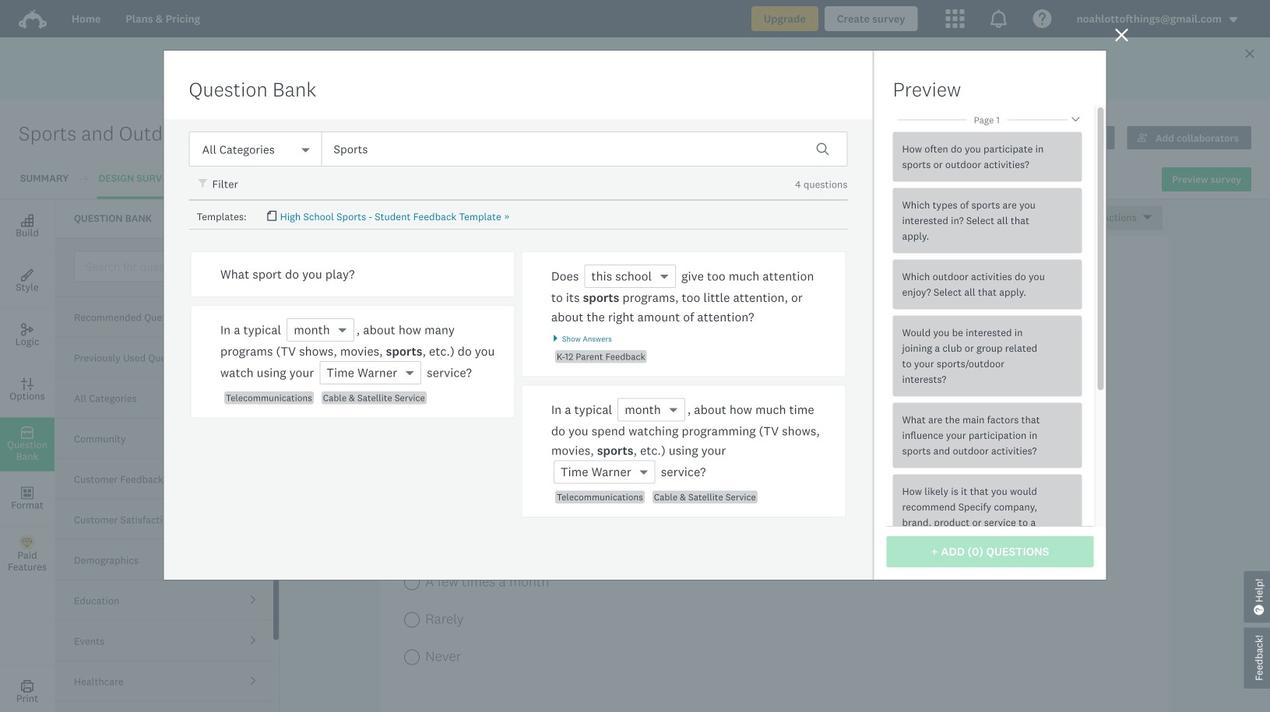 Task type: describe. For each thing, give the bounding box(es) containing it.
icon   xjtfe image
[[198, 179, 209, 190]]

Search for questions text field
[[74, 251, 272, 282]]

surveymonkey logo image
[[19, 9, 47, 29]]

1 products icon image from the left
[[946, 9, 965, 28]]

2 products icon image from the left
[[990, 9, 1008, 28]]



Task type: locate. For each thing, give the bounding box(es) containing it.
Search SurveyMonkey Question Bank text field
[[321, 132, 848, 167]]

1 horizontal spatial products icon image
[[990, 9, 1008, 28]]

rewards image
[[363, 53, 419, 84]]

help icon image
[[1033, 9, 1052, 28]]

products icon image
[[946, 9, 965, 28], [990, 9, 1008, 28]]

0 horizontal spatial products icon image
[[946, 9, 965, 28]]



Task type: vqa. For each thing, say whether or not it's contained in the screenshot.
DROPDOWN ARROW icon
no



